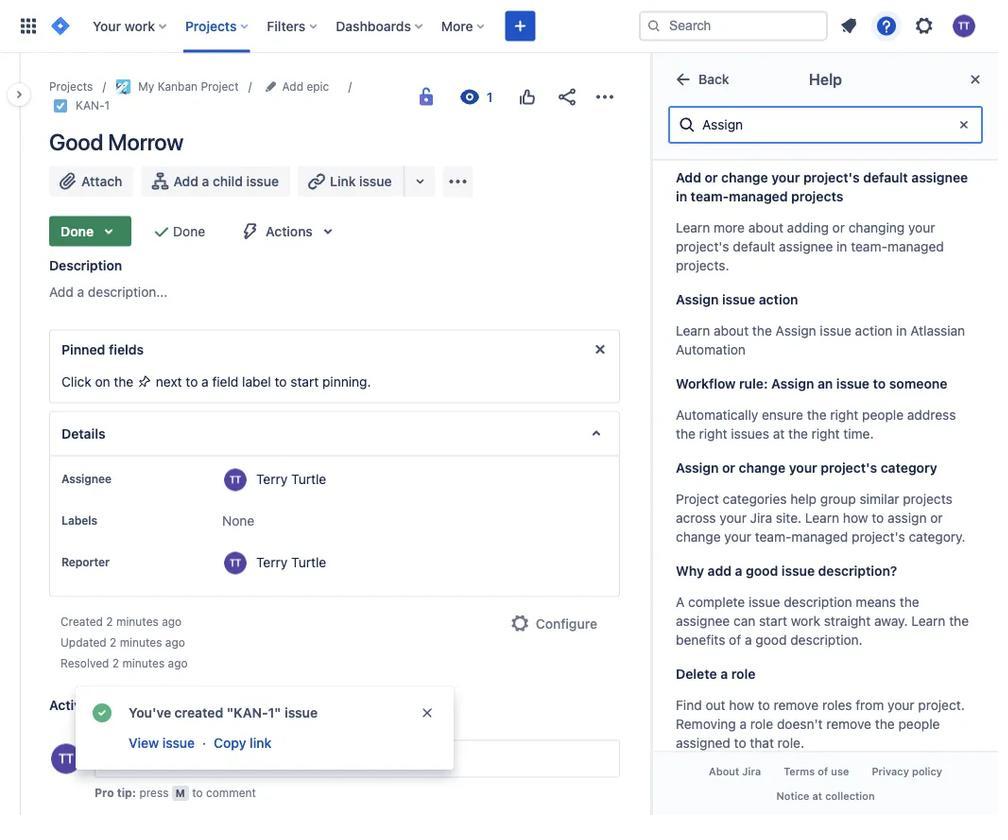 Task type: describe. For each thing, give the bounding box(es) containing it.
how inside the find out how to remove roles from your project. removing a role doesn't remove the people assigned to that role.
[[729, 697, 755, 713]]

why
[[676, 563, 704, 579]]

the down automatically
[[676, 426, 696, 442]]

filters
[[267, 18, 306, 34]]

1 turtle from the top
[[291, 472, 326, 487]]

close image
[[965, 68, 987, 91]]

the down workflow rule: assign an issue to someone
[[807, 407, 827, 423]]

categories
[[723, 491, 787, 507]]

pro
[[95, 786, 114, 800]]

success image
[[91, 702, 113, 724]]

right up 'time.'
[[831, 407, 859, 423]]

hide message image
[[589, 338, 612, 361]]

0 vertical spatial role
[[732, 666, 756, 682]]

primary element
[[11, 0, 639, 52]]

add epic button
[[262, 77, 335, 96]]

description...
[[88, 284, 168, 299]]

out
[[706, 697, 726, 713]]

on
[[95, 374, 110, 389]]

address
[[908, 407, 956, 423]]

terms
[[784, 766, 815, 778]]

done button
[[49, 216, 132, 247]]

updated
[[61, 636, 107, 649]]

about jira button
[[698, 760, 773, 784]]

add for add a child issue
[[174, 173, 199, 189]]

help
[[791, 491, 817, 507]]

attach
[[81, 173, 122, 189]]

description
[[49, 257, 122, 273]]

why add a good issue description?
[[676, 563, 898, 579]]

2 vertical spatial minutes
[[122, 657, 165, 670]]

ensure
[[762, 407, 804, 423]]

people inside automatically ensure the right people address the right issues at the right time.
[[862, 407, 904, 423]]

notice at collection
[[777, 789, 875, 802]]

issue right view
[[162, 735, 195, 751]]

click on the
[[61, 374, 137, 389]]

configure
[[536, 616, 598, 631]]

0 vertical spatial minutes
[[116, 615, 159, 629]]

label
[[242, 374, 271, 389]]

issue right 1"
[[285, 705, 318, 721]]

about inside learn more about adding or changing your project's default assignee in team-managed projects.
[[749, 220, 784, 235]]

assignee pin to top. only you can see pinned fields. image
[[115, 472, 130, 487]]

projects for projects link
[[49, 79, 93, 93]]

profile image of terry turtle image
[[51, 744, 81, 774]]

the right away.
[[950, 613, 969, 629]]

morrow
[[108, 128, 184, 155]]

2 done from the left
[[173, 223, 205, 239]]

good morrow
[[49, 128, 184, 155]]

the right on
[[114, 374, 134, 389]]

assignee for means
[[676, 613, 730, 629]]

people inside the find out how to remove roles from your project. removing a role doesn't remove the people assigned to that role.
[[899, 716, 940, 732]]

the up away.
[[900, 594, 920, 610]]

change inside project categories help group similar projects across your jira site. learn how to assign or change your team-managed project's category.
[[676, 529, 721, 545]]

how inside project categories help group similar projects across your jira site. learn how to assign or change your team-managed project's category.
[[843, 510, 869, 526]]

assign down projects.
[[676, 292, 719, 307]]

an
[[818, 376, 833, 391]]

add a child issue button
[[141, 166, 290, 196]]

link
[[330, 173, 356, 189]]

issue up the description on the bottom
[[782, 563, 815, 579]]

done image
[[150, 220, 173, 243]]

your inside the find out how to remove roles from your project. removing a role doesn't remove the people assigned to that role.
[[888, 697, 915, 713]]

change for categories
[[739, 460, 786, 476]]

1 horizontal spatial remove
[[827, 716, 872, 732]]

pinned fields
[[61, 342, 144, 357]]

or inside add or change your project's default assignee in team-managed projects
[[705, 170, 718, 185]]

none
[[222, 513, 255, 528]]

assign issue action
[[676, 292, 799, 307]]

team- inside project categories help group similar projects across your jira site. learn how to assign or change your team-managed project's category.
[[755, 529, 792, 545]]

reporter
[[61, 556, 110, 569]]

1 vertical spatial ago
[[165, 636, 185, 649]]

atlassian
[[911, 323, 966, 339]]

issue right 'an'
[[837, 376, 870, 391]]

1
[[105, 99, 110, 112]]

details
[[61, 426, 106, 441]]

created 2 minutes ago updated 2 minutes ago resolved 2 minutes ago
[[61, 615, 188, 670]]

labels pin to top. only you can see pinned fields. image
[[101, 513, 116, 528]]

learn inside project categories help group similar projects across your jira site. learn how to assign or change your team-managed project's category.
[[806, 510, 840, 526]]

assign left 'an'
[[772, 376, 815, 391]]

project's inside add or change your project's default assignee in team-managed projects
[[804, 170, 860, 185]]

my kanban project image
[[116, 79, 131, 94]]

to right next at the left top of page
[[186, 374, 198, 389]]

automation
[[676, 342, 746, 357]]

find out how to remove roles from your project. removing a role doesn't remove the people assigned to that role.
[[676, 697, 965, 751]]

group
[[821, 491, 856, 507]]

2 terry from the top
[[256, 555, 288, 570]]

your down categories
[[720, 510, 747, 526]]

the down ensure on the right of the page
[[789, 426, 808, 442]]

a inside button
[[202, 173, 209, 189]]

2 terry turtle from the top
[[256, 555, 326, 570]]

pinned
[[61, 342, 105, 357]]

project's up group
[[821, 460, 878, 476]]

to left someone on the right top of the page
[[873, 376, 886, 391]]

terms of use
[[784, 766, 849, 778]]

privacy
[[872, 766, 910, 778]]

pinning.
[[322, 374, 371, 389]]

Add a comment… field
[[95, 740, 620, 778]]

at inside automatically ensure the right people address the right issues at the right time.
[[773, 426, 785, 442]]

learn more about adding or changing your project's default assignee in team-managed projects.
[[676, 220, 944, 273]]

a
[[676, 594, 685, 610]]

your inside learn more about adding or changing your project's default assignee in team-managed projects.
[[909, 220, 936, 235]]

assignee
[[61, 473, 111, 486]]

managed inside project categories help group similar projects across your jira site. learn how to assign or change your team-managed project's category.
[[792, 529, 848, 545]]

project categories help group similar projects across your jira site. learn how to assign or change your team-managed project's category.
[[676, 491, 966, 545]]

to left "that" at the bottom right of page
[[734, 735, 747, 751]]

someone
[[890, 376, 948, 391]]

settings image
[[913, 15, 936, 37]]

start inside a complete issue description means the assignee can start work straight away. learn the benefits of a good description.
[[759, 613, 788, 629]]

view
[[129, 735, 159, 751]]

2 vertical spatial 2
[[112, 657, 119, 670]]

copy link
[[214, 735, 272, 751]]

category
[[881, 460, 938, 476]]

"kan-
[[227, 705, 268, 721]]

learn about the assign issue action in atlassian automation
[[676, 323, 966, 357]]

all button
[[98, 720, 125, 743]]

change for more
[[722, 170, 768, 185]]

to inside project categories help group similar projects across your jira site. learn how to assign or change your team-managed project's category.
[[872, 510, 884, 526]]

comment
[[206, 786, 256, 800]]

epic
[[307, 79, 329, 93]]

roles
[[823, 697, 852, 713]]

straight
[[824, 613, 871, 629]]

workflow
[[676, 376, 736, 391]]

you've created "kan-1" issue
[[129, 705, 318, 721]]

about inside the learn about the assign issue action in atlassian automation
[[714, 323, 749, 339]]

time.
[[844, 426, 874, 442]]

team- inside add or change your project's default assignee in team-managed projects
[[691, 189, 729, 204]]

workflow rule: assign an issue to someone
[[676, 376, 948, 391]]

done inside dropdown button
[[61, 223, 94, 239]]

2 vertical spatial ago
[[168, 657, 188, 670]]

projects inside add or change your project's default assignee in team-managed projects
[[792, 189, 844, 204]]

0 vertical spatial remove
[[774, 697, 819, 713]]

the inside the learn about the assign issue action in atlassian automation
[[753, 323, 772, 339]]

menu bar containing all
[[94, 720, 280, 743]]

default inside learn more about adding or changing your project's default assignee in team-managed projects.
[[733, 239, 776, 254]]

to up "that" at the bottom right of page
[[758, 697, 770, 713]]

right down automatically
[[699, 426, 728, 442]]

created
[[61, 615, 103, 629]]

comments
[[138, 724, 206, 739]]

or inside project categories help group similar projects across your jira site. learn how to assign or change your team-managed project's category.
[[931, 510, 943, 526]]

1 horizontal spatial of
[[818, 766, 829, 778]]

a inside the find out how to remove roles from your project. removing a role doesn't remove the people assigned to that role.
[[740, 716, 747, 732]]

details element
[[49, 411, 620, 456]]

projects.
[[676, 258, 729, 273]]

labels
[[61, 514, 97, 527]]

search image
[[647, 18, 662, 34]]

managed inside learn more about adding or changing your project's default assignee in team-managed projects.
[[888, 239, 944, 254]]

description
[[784, 594, 853, 610]]

press
[[139, 786, 169, 800]]

that
[[750, 735, 774, 751]]

issue inside button
[[246, 173, 279, 189]]

a right add
[[735, 563, 743, 579]]

notice at collection link
[[765, 784, 887, 808]]

category.
[[909, 529, 966, 545]]

back
[[699, 71, 730, 87]]

a inside a complete issue description means the assignee can start work straight away. learn the benefits of a good description.
[[745, 632, 752, 648]]

link issue button
[[298, 166, 405, 196]]

kan-
[[76, 99, 105, 112]]

appswitcher icon image
[[17, 15, 40, 37]]

jira inside button
[[743, 766, 761, 778]]

to right 'm' on the bottom left of the page
[[192, 786, 203, 800]]

or inside learn more about adding or changing your project's default assignee in team-managed projects.
[[833, 220, 845, 235]]

my kanban project
[[138, 79, 239, 93]]

link web pages and more image
[[409, 170, 432, 193]]

assign inside the learn about the assign issue action in atlassian automation
[[776, 323, 817, 339]]

notifications image
[[838, 15, 861, 37]]



Task type: locate. For each thing, give the bounding box(es) containing it.
learn down group
[[806, 510, 840, 526]]

0 vertical spatial people
[[862, 407, 904, 423]]

share image
[[556, 85, 579, 108]]

sidebar navigation image
[[0, 76, 42, 113]]

1 vertical spatial default
[[733, 239, 776, 254]]

issue right link
[[359, 173, 392, 189]]

in inside learn more about adding or changing your project's default assignee in team-managed projects.
[[837, 239, 848, 254]]

2
[[106, 615, 113, 629], [110, 636, 117, 649], [112, 657, 119, 670]]

about jira
[[709, 766, 761, 778]]

2 turtle from the top
[[291, 555, 326, 570]]

role right delete
[[732, 666, 756, 682]]

role up "that" at the bottom right of page
[[751, 716, 774, 732]]

or right adding
[[833, 220, 845, 235]]

ago
[[162, 615, 182, 629], [165, 636, 185, 649], [168, 657, 188, 670]]

0 horizontal spatial start
[[291, 374, 319, 389]]

automatically
[[676, 407, 759, 423]]

link issue
[[330, 173, 392, 189]]

0 vertical spatial in
[[676, 189, 688, 204]]

0 horizontal spatial projects
[[792, 189, 844, 204]]

add a description...
[[49, 284, 168, 299]]

1 vertical spatial about
[[714, 323, 749, 339]]

1 horizontal spatial assignee
[[779, 239, 833, 254]]

attach button
[[49, 166, 134, 196]]

jira inside project categories help group similar projects across your jira site. learn how to assign or change your team-managed project's category.
[[750, 510, 773, 526]]

default inside add or change your project's default assignee in team-managed projects
[[864, 170, 908, 185]]

1 vertical spatial people
[[899, 716, 940, 732]]

collection
[[826, 789, 875, 802]]

learn inside learn more about adding or changing your project's default assignee in team-managed projects.
[[676, 220, 710, 235]]

the
[[753, 323, 772, 339], [114, 374, 134, 389], [807, 407, 827, 423], [676, 426, 696, 442], [789, 426, 808, 442], [900, 594, 920, 610], [950, 613, 969, 629], [875, 716, 895, 732]]

jira right about
[[743, 766, 761, 778]]

0 vertical spatial action
[[759, 292, 799, 307]]

1 vertical spatial work
[[791, 613, 821, 629]]

notice
[[777, 789, 810, 802]]

next to a field label to start pinning.
[[152, 374, 371, 389]]

1 vertical spatial turtle
[[291, 555, 326, 570]]

your
[[93, 18, 121, 34]]

jira down categories
[[750, 510, 773, 526]]

issue right child
[[246, 173, 279, 189]]

the inside the find out how to remove roles from your project. removing a role doesn't remove the people assigned to that role.
[[875, 716, 895, 732]]

issue inside a complete issue description means the assignee can start work straight away. learn the benefits of a good description.
[[749, 594, 781, 610]]

role inside the find out how to remove roles from your project. removing a role doesn't remove the people assigned to that role.
[[751, 716, 774, 732]]

1 vertical spatial how
[[729, 697, 755, 713]]

good inside a complete issue description means the assignee can start work straight away. learn the benefits of a good description.
[[756, 632, 787, 648]]

1 vertical spatial good
[[756, 632, 787, 648]]

2 right the resolved
[[112, 657, 119, 670]]

jira
[[750, 510, 773, 526], [743, 766, 761, 778]]

1 vertical spatial at
[[813, 789, 823, 802]]

projects inside project categories help group similar projects across your jira site. learn how to assign or change your team-managed project's category.
[[903, 491, 953, 507]]

in left the atlassian
[[897, 323, 907, 339]]

action up the learn about the assign issue action in atlassian automation on the right top of the page
[[759, 292, 799, 307]]

assignee inside add or change your project's default assignee in team-managed projects
[[912, 170, 968, 185]]

0 horizontal spatial projects
[[49, 79, 93, 93]]

rule:
[[739, 376, 768, 391]]

my
[[138, 79, 154, 93]]

1 vertical spatial role
[[751, 716, 774, 732]]

learn up automation
[[676, 323, 710, 339]]

1 terry from the top
[[256, 472, 288, 487]]

your up adding
[[772, 170, 800, 185]]

1 vertical spatial terry
[[256, 555, 288, 570]]

project right kanban
[[201, 79, 239, 93]]

1 vertical spatial 2
[[110, 636, 117, 649]]

create image
[[509, 15, 532, 37]]

assignee inside learn more about adding or changing your project's default assignee in team-managed projects.
[[779, 239, 833, 254]]

0 vertical spatial jira
[[750, 510, 773, 526]]

0 vertical spatial default
[[864, 170, 908, 185]]

add up projects.
[[676, 170, 702, 185]]

jira software image
[[49, 15, 72, 37], [49, 15, 72, 37]]

2 vertical spatial in
[[897, 323, 907, 339]]

a complete issue description means the assignee can start work straight away. learn the benefits of a good description.
[[676, 594, 969, 648]]

0 vertical spatial change
[[722, 170, 768, 185]]

menu bar
[[94, 720, 280, 743]]

start left pinning.
[[291, 374, 319, 389]]

0 vertical spatial of
[[729, 632, 742, 648]]

task image
[[53, 98, 68, 113]]

work right your
[[125, 18, 155, 34]]

minutes right the created
[[116, 615, 159, 629]]

m
[[176, 787, 185, 800]]

project's down the search help articles field
[[804, 170, 860, 185]]

0 horizontal spatial of
[[729, 632, 742, 648]]

issue inside the learn about the assign issue action in atlassian automation
[[820, 323, 852, 339]]

1 vertical spatial of
[[818, 766, 829, 778]]

how down group
[[843, 510, 869, 526]]

1 horizontal spatial projects
[[185, 18, 237, 34]]

project inside project categories help group similar projects across your jira site. learn how to assign or change your team-managed project's category.
[[676, 491, 719, 507]]

about
[[709, 766, 740, 778]]

complete
[[688, 594, 745, 610]]

1 vertical spatial project
[[676, 491, 719, 507]]

1 horizontal spatial done
[[173, 223, 205, 239]]

1 vertical spatial remove
[[827, 716, 872, 732]]

the down the assign issue action
[[753, 323, 772, 339]]

project's up projects.
[[676, 239, 730, 254]]

1 horizontal spatial in
[[837, 239, 848, 254]]

0 vertical spatial work
[[125, 18, 155, 34]]

1 horizontal spatial default
[[864, 170, 908, 185]]

1 vertical spatial projects
[[903, 491, 953, 507]]

0 vertical spatial ago
[[162, 615, 182, 629]]

issue inside button
[[359, 173, 392, 189]]

0 horizontal spatial in
[[676, 189, 688, 204]]

2 horizontal spatial assignee
[[912, 170, 968, 185]]

good
[[49, 128, 103, 155]]

2 horizontal spatial in
[[897, 323, 907, 339]]

0 horizontal spatial work
[[125, 18, 155, 34]]

configure link
[[498, 609, 609, 639]]

learn right away.
[[912, 613, 946, 629]]

0 vertical spatial 2
[[106, 615, 113, 629]]

add app image
[[447, 170, 470, 193]]

issue up 'an'
[[820, 323, 852, 339]]

0 horizontal spatial action
[[759, 292, 799, 307]]

site.
[[776, 510, 802, 526]]

1 horizontal spatial how
[[843, 510, 869, 526]]

at
[[773, 426, 785, 442], [813, 789, 823, 802]]

0 horizontal spatial project
[[201, 79, 239, 93]]

0 horizontal spatial managed
[[729, 189, 788, 204]]

1 vertical spatial in
[[837, 239, 848, 254]]

team- up the more
[[691, 189, 729, 204]]

remove
[[774, 697, 819, 713], [827, 716, 872, 732]]

the down the from
[[875, 716, 895, 732]]

assign or change your project's category
[[676, 460, 938, 476]]

0 vertical spatial good
[[746, 563, 779, 579]]

or down issues
[[722, 460, 736, 476]]

pro tip: press m to comment
[[95, 786, 256, 800]]

project's inside learn more about adding or changing your project's default assignee in team-managed projects.
[[676, 239, 730, 254]]

issue up can at the bottom
[[749, 594, 781, 610]]

0 horizontal spatial how
[[729, 697, 755, 713]]

people
[[862, 407, 904, 423], [899, 716, 940, 732]]

copy link to issue image
[[106, 98, 121, 113]]

issues
[[731, 426, 770, 442]]

policy
[[912, 766, 943, 778]]

you've
[[129, 705, 171, 721]]

2 horizontal spatial team-
[[851, 239, 888, 254]]

1 vertical spatial managed
[[888, 239, 944, 254]]

dashboards button
[[330, 11, 430, 41]]

your up add
[[725, 529, 752, 545]]

team- down changing
[[851, 239, 888, 254]]

1 vertical spatial action
[[855, 323, 893, 339]]

history button
[[219, 720, 276, 743]]

or up category.
[[931, 510, 943, 526]]

a left child
[[202, 173, 209, 189]]

done up description
[[61, 223, 94, 239]]

learn inside the learn about the assign issue action in atlassian automation
[[676, 323, 710, 339]]

0 vertical spatial assignee
[[912, 170, 968, 185]]

0 horizontal spatial at
[[773, 426, 785, 442]]

0 horizontal spatial default
[[733, 239, 776, 254]]

a right removing
[[740, 716, 747, 732]]

0 vertical spatial team-
[[691, 189, 729, 204]]

privacy policy link
[[861, 760, 954, 784]]

0 vertical spatial about
[[749, 220, 784, 235]]

learn left the more
[[676, 220, 710, 235]]

in inside the learn about the assign issue action in atlassian automation
[[897, 323, 907, 339]]

terry
[[256, 472, 288, 487], [256, 555, 288, 570]]

default up changing
[[864, 170, 908, 185]]

a right delete
[[721, 666, 728, 682]]

0 vertical spatial start
[[291, 374, 319, 389]]

good right add
[[746, 563, 779, 579]]

copy
[[214, 735, 246, 751]]

to right label
[[275, 374, 287, 389]]

your up help
[[789, 460, 818, 476]]

fields
[[109, 342, 144, 357]]

0 vertical spatial terry
[[256, 472, 288, 487]]

project's down the assign
[[852, 529, 906, 545]]

child
[[213, 173, 243, 189]]

created
[[175, 705, 223, 721]]

managed up the more
[[729, 189, 788, 204]]

1 horizontal spatial team-
[[755, 529, 792, 545]]

0 vertical spatial projects
[[185, 18, 237, 34]]

default down the more
[[733, 239, 776, 254]]

0 vertical spatial how
[[843, 510, 869, 526]]

projects
[[792, 189, 844, 204], [903, 491, 953, 507]]

1 horizontal spatial project
[[676, 491, 719, 507]]

0 vertical spatial project
[[201, 79, 239, 93]]

your profile and settings image
[[953, 15, 976, 37]]

in up projects.
[[676, 189, 688, 204]]

assignee for project's
[[912, 170, 968, 185]]

about right the more
[[749, 220, 784, 235]]

1 horizontal spatial start
[[759, 613, 788, 629]]

your right changing
[[909, 220, 936, 235]]

managed down site.
[[792, 529, 848, 545]]

help image
[[876, 15, 898, 37]]

minutes right updated
[[120, 636, 162, 649]]

assign
[[888, 510, 927, 526]]

in down add or change your project's default assignee in team-managed projects
[[837, 239, 848, 254]]

managed
[[729, 189, 788, 204], [888, 239, 944, 254], [792, 529, 848, 545]]

1 vertical spatial change
[[739, 460, 786, 476]]

managed inside add or change your project's default assignee in team-managed projects
[[729, 189, 788, 204]]

0 vertical spatial at
[[773, 426, 785, 442]]

away.
[[875, 613, 908, 629]]

can
[[734, 613, 756, 629]]

a down description
[[77, 284, 84, 299]]

add for add a description...
[[49, 284, 74, 299]]

a left field
[[202, 374, 209, 389]]

more button
[[436, 11, 492, 41]]

projects button
[[180, 11, 256, 41]]

change up categories
[[739, 460, 786, 476]]

work inside dropdown button
[[125, 18, 155, 34]]

0 vertical spatial projects
[[792, 189, 844, 204]]

team- inside learn more about adding or changing your project's default assignee in team-managed projects.
[[851, 239, 888, 254]]

project's inside project categories help group similar projects across your jira site. learn how to assign or change your team-managed project's category.
[[852, 529, 906, 545]]

projects inside popup button
[[185, 18, 237, 34]]

1 terry turtle from the top
[[256, 472, 326, 487]]

a
[[202, 173, 209, 189], [77, 284, 84, 299], [202, 374, 209, 389], [735, 563, 743, 579], [745, 632, 752, 648], [721, 666, 728, 682], [740, 716, 747, 732]]

2 horizontal spatial managed
[[888, 239, 944, 254]]

change
[[722, 170, 768, 185], [739, 460, 786, 476], [676, 529, 721, 545]]

0 horizontal spatial team-
[[691, 189, 729, 204]]

people up 'time.'
[[862, 407, 904, 423]]

add inside button
[[174, 173, 199, 189]]

change inside add or change your project's default assignee in team-managed projects
[[722, 170, 768, 185]]

of down can at the bottom
[[729, 632, 742, 648]]

2 vertical spatial managed
[[792, 529, 848, 545]]

good
[[746, 563, 779, 579], [756, 632, 787, 648]]

of inside a complete issue description means the assignee can start work straight away. learn the benefits of a good description.
[[729, 632, 742, 648]]

people down project.
[[899, 716, 940, 732]]

remove down roles
[[827, 716, 872, 732]]

add or change your project's default assignee in team-managed projects
[[676, 170, 968, 204]]

view issue link
[[127, 732, 197, 755]]

assign up workflow rule: assign an issue to someone
[[776, 323, 817, 339]]

delete
[[676, 666, 717, 682]]

at down ensure on the right of the page
[[773, 426, 785, 442]]

1 horizontal spatial managed
[[792, 529, 848, 545]]

0 horizontal spatial done
[[61, 223, 94, 239]]

2 vertical spatial team-
[[755, 529, 792, 545]]

1 vertical spatial assignee
[[779, 239, 833, 254]]

1 horizontal spatial work
[[791, 613, 821, 629]]

1 vertical spatial start
[[759, 613, 788, 629]]

managed down changing
[[888, 239, 944, 254]]

1 vertical spatial projects
[[49, 79, 93, 93]]

2 right the created
[[106, 615, 113, 629]]

good left description.
[[756, 632, 787, 648]]

Search help articles field
[[697, 108, 955, 142]]

next
[[156, 374, 182, 389]]

dismiss image
[[420, 705, 435, 721]]

project.
[[919, 697, 965, 713]]

your
[[772, 170, 800, 185], [909, 220, 936, 235], [789, 460, 818, 476], [720, 510, 747, 526], [725, 529, 752, 545], [888, 697, 915, 713]]

minutes up you've
[[122, 657, 165, 670]]

similar
[[860, 491, 900, 507]]

2 vertical spatial assignee
[[676, 613, 730, 629]]

learn inside a complete issue description means the assignee can start work straight away. learn the benefits of a good description.
[[912, 613, 946, 629]]

comments button
[[133, 720, 212, 743]]

add for add epic
[[282, 79, 304, 93]]

1 vertical spatial minutes
[[120, 636, 162, 649]]

your inside add or change your project's default assignee in team-managed projects
[[772, 170, 800, 185]]

add inside popup button
[[282, 79, 304, 93]]

add
[[282, 79, 304, 93], [676, 170, 702, 185], [174, 173, 199, 189], [49, 284, 74, 299]]

actions image
[[594, 85, 617, 108]]

issue down projects.
[[722, 292, 756, 307]]

banner containing your work
[[0, 0, 999, 53]]

1 done from the left
[[61, 223, 94, 239]]

1"
[[268, 705, 281, 721]]

1 vertical spatial jira
[[743, 766, 761, 778]]

0 horizontal spatial remove
[[774, 697, 819, 713]]

role.
[[778, 735, 805, 751]]

in inside add or change your project's default assignee in team-managed projects
[[676, 189, 688, 204]]

action left the atlassian
[[855, 323, 893, 339]]

to down similar
[[872, 510, 884, 526]]

resolved
[[61, 657, 109, 670]]

1 vertical spatial team-
[[851, 239, 888, 254]]

projects for projects popup button
[[185, 18, 237, 34]]

or up the more
[[705, 170, 718, 185]]

assignee inside a complete issue description means the assignee can start work straight away. learn the benefits of a good description.
[[676, 613, 730, 629]]

tip:
[[117, 786, 136, 800]]

projects up task image
[[49, 79, 93, 93]]

1 horizontal spatial projects
[[903, 491, 953, 507]]

add left child
[[174, 173, 199, 189]]

1 horizontal spatial action
[[855, 323, 893, 339]]

filters button
[[261, 11, 325, 41]]

right left 'time.'
[[812, 426, 840, 442]]

banner
[[0, 0, 999, 53]]

means
[[856, 594, 896, 610]]

a down can at the bottom
[[745, 632, 752, 648]]

add for add or change your project's default assignee in team-managed projects
[[676, 170, 702, 185]]

0 vertical spatial managed
[[729, 189, 788, 204]]

your right the from
[[888, 697, 915, 713]]

add
[[708, 563, 732, 579]]

Search field
[[639, 11, 828, 41]]

0 vertical spatial turtle
[[291, 472, 326, 487]]

add inside add or change your project's default assignee in team-managed projects
[[676, 170, 702, 185]]

default
[[864, 170, 908, 185], [733, 239, 776, 254]]

start right can at the bottom
[[759, 613, 788, 629]]

doesn't
[[777, 716, 823, 732]]

turtle
[[291, 472, 326, 487], [291, 555, 326, 570]]

0 vertical spatial terry turtle
[[256, 472, 326, 487]]

2 vertical spatial change
[[676, 529, 721, 545]]

add left epic
[[282, 79, 304, 93]]

at down terms of use link
[[813, 789, 823, 802]]

at inside 'link'
[[813, 789, 823, 802]]

done down add a child issue button
[[173, 223, 205, 239]]

kanban
[[158, 79, 198, 93]]

add down description
[[49, 284, 74, 299]]

project
[[201, 79, 239, 93], [676, 491, 719, 507]]

2 right updated
[[110, 636, 117, 649]]

activity
[[49, 697, 97, 713]]

how right out
[[729, 697, 755, 713]]

work inside a complete issue description means the assignee can start work straight away. learn the benefits of a good description.
[[791, 613, 821, 629]]

more
[[714, 220, 745, 235]]

field
[[212, 374, 239, 389]]

work down the description on the bottom
[[791, 613, 821, 629]]

projects up my kanban project
[[185, 18, 237, 34]]

your work
[[93, 18, 155, 34]]

0 horizontal spatial assignee
[[676, 613, 730, 629]]

find
[[676, 697, 702, 713]]

assign up across
[[676, 460, 719, 476]]

vote options: no one has voted for this issue yet. image
[[516, 85, 539, 108]]

1 horizontal spatial at
[[813, 789, 823, 802]]

team- down site.
[[755, 529, 792, 545]]

1 vertical spatial terry turtle
[[256, 555, 326, 570]]

add a child issue
[[174, 173, 279, 189]]

action inside the learn about the assign issue action in atlassian automation
[[855, 323, 893, 339]]

remove up doesn't
[[774, 697, 819, 713]]



Task type: vqa. For each thing, say whether or not it's contained in the screenshot.
Do
no



